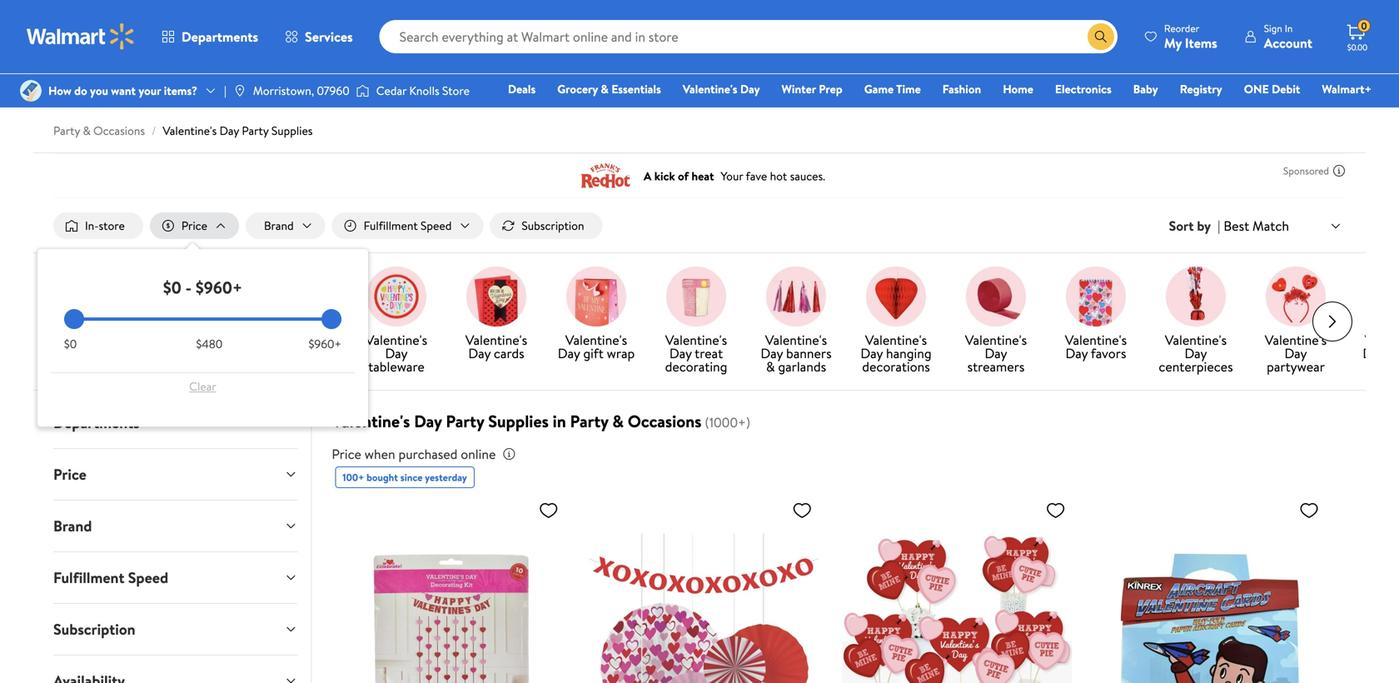 Task type: locate. For each thing, give the bounding box(es) containing it.
1 vertical spatial speed
[[128, 567, 168, 588]]

big dot of happiness conversation hearts - valentine's day party centerpiece sticks - table toppers - set of 15 image
[[842, 493, 1073, 683]]

day for party
[[414, 410, 442, 433]]

game time link
[[857, 80, 929, 98]]

& right in
[[613, 410, 624, 433]]

1 vertical spatial departments
[[53, 412, 140, 433]]

valentine's for tableware
[[366, 331, 427, 349]]

valentine's inside valentine's day balloons
[[266, 331, 327, 349]]

valentine's day treat decorating image
[[666, 267, 726, 327]]

0 vertical spatial brand button
[[246, 212, 325, 239]]

supplies
[[174, 357, 219, 376]]

fulfillment speed up valentine's day tableware image
[[364, 217, 452, 234]]

100+
[[343, 470, 364, 484]]

0 vertical spatial speed
[[421, 217, 452, 234]]

walmart+
[[1322, 81, 1372, 97]]

day inside valentine's day tableware
[[385, 344, 408, 362]]

1 vertical spatial fulfillment speed button
[[40, 552, 311, 603]]

valentine's inside valentine's day centerpieces
[[1165, 331, 1227, 349]]

best match
[[1224, 216, 1290, 235]]

want
[[111, 82, 136, 99]]

balloons
[[286, 344, 333, 362]]

1 horizontal spatial subscription
[[522, 217, 584, 234]]

account
[[1264, 34, 1313, 52]]

departments button
[[148, 17, 272, 57]]

0 horizontal spatial occasions
[[93, 122, 145, 139]]

0 horizontal spatial fulfillment speed button
[[40, 552, 311, 603]]

valentine's day party supplies
[[166, 331, 227, 376]]

0 vertical spatial |
[[224, 82, 226, 99]]

$960+ right -
[[196, 276, 242, 299]]

day down "valentine's day streamers" image
[[985, 344, 1008, 362]]

valentine's day xoxo banner and paper fan decor kit by way to celebrate image
[[589, 493, 819, 683]]

 image for morristown,
[[233, 84, 246, 97]]

day down valentine's day centerpieces image
[[1185, 344, 1208, 362]]

1 vertical spatial fulfillment
[[53, 567, 125, 588]]

day inside the valentine's day gift wrap
[[558, 344, 580, 362]]

price when purchased online
[[332, 445, 496, 463]]

valentine's right '/'
[[163, 122, 217, 139]]

fulfillment speed button up valentine's day tableware image
[[332, 212, 483, 239]]

fulfillment speed tab
[[40, 552, 311, 603]]

$960+ down the valentine's day balloons image
[[309, 336, 341, 352]]

best match button
[[1221, 215, 1346, 237]]

walmart+ link
[[1315, 80, 1379, 98]]

day for hanging
[[861, 344, 883, 362]]

0 vertical spatial supplies
[[271, 122, 313, 139]]

clear button
[[64, 373, 341, 400]]

day for balloons
[[260, 344, 282, 362]]

treat
[[695, 344, 723, 362]]

valentine's day balloons image
[[267, 267, 327, 327]]

day left balloons in the bottom left of the page
[[260, 344, 282, 362]]

& right grocery
[[601, 81, 609, 97]]

time
[[896, 81, 921, 97]]

do
[[74, 82, 87, 99]]

| right by
[[1218, 217, 1221, 235]]

valentine's up tableware
[[366, 331, 427, 349]]

0 horizontal spatial $0
[[64, 336, 77, 352]]

0 vertical spatial fulfillment speed button
[[332, 212, 483, 239]]

debit
[[1272, 81, 1301, 97]]

match
[[1253, 216, 1290, 235]]

day inside the valentine's day banners & garlands
[[761, 344, 783, 362]]

0 vertical spatial fulfillment
[[364, 217, 418, 234]]

fulfillment speed button up subscription tab
[[40, 552, 311, 603]]

sign in to add to favorites list, big dot of happiness conversation hearts - valentine's day party centerpiece sticks - table toppers - set of 15 image
[[1046, 500, 1066, 521]]

valentine's day red and pink happy valentine's day decoration kit, 10 pieces, by way to celebrate image
[[335, 493, 565, 683]]

0 horizontal spatial speed
[[128, 567, 168, 588]]

valentine's down "$960" range field
[[166, 331, 227, 349]]

day for banners
[[761, 344, 783, 362]]

$0 for $0 - $960+
[[163, 276, 181, 299]]

$0
[[163, 276, 181, 299], [64, 336, 77, 352]]

services
[[305, 27, 353, 46]]

Search search field
[[380, 20, 1118, 53]]

departments down shop all valentine's day
[[53, 412, 140, 433]]

valentine's up garlands
[[765, 331, 827, 349]]

$0 for $0
[[64, 336, 77, 352]]

0 horizontal spatial price
[[53, 464, 87, 485]]

1 vertical spatial supplies
[[488, 410, 549, 433]]

1 vertical spatial fulfillment speed
[[53, 567, 168, 588]]

0 vertical spatial $960+
[[196, 276, 242, 299]]

occasions left (1000+)
[[628, 410, 702, 433]]

valentine's day streamers link
[[953, 267, 1040, 377]]

party & occasions / valentine's day party supplies
[[53, 122, 313, 139]]

valentine's day streamers image
[[966, 267, 1026, 327]]

valentine's day streamers
[[965, 331, 1027, 376]]

1 horizontal spatial occasions
[[628, 410, 702, 433]]

0 vertical spatial subscription
[[522, 217, 584, 234]]

1 horizontal spatial speed
[[421, 217, 452, 234]]

day for party
[[169, 344, 191, 362]]

$960+
[[196, 276, 242, 299], [309, 336, 341, 352]]

valentine's up streamers
[[965, 331, 1027, 349]]

day inside valentine's day streamers
[[985, 344, 1008, 362]]

tab
[[40, 656, 311, 683]]

0 horizontal spatial fulfillment speed
[[53, 567, 168, 588]]

2 vertical spatial price
[[53, 464, 87, 485]]

in
[[1285, 21, 1293, 35]]

day inside valentine's day balloons
[[260, 344, 282, 362]]

valentine's
[[683, 81, 738, 97], [163, 122, 217, 139], [166, 331, 227, 349], [266, 331, 327, 349], [366, 331, 427, 349], [466, 331, 527, 349], [566, 331, 627, 349], [666, 331, 727, 349], [765, 331, 827, 349], [865, 331, 927, 349], [965, 331, 1027, 349], [1065, 331, 1127, 349], [1165, 331, 1227, 349], [1265, 331, 1327, 349], [332, 410, 410, 433]]

valentine's day banners & garlands link
[[753, 267, 840, 377]]

valentine's day favors link
[[1053, 267, 1140, 363]]

day inside valentine's day partywear
[[1285, 344, 1307, 362]]

day down "valentine's day partywear" image
[[1285, 344, 1307, 362]]

| up valentine's day party supplies link
[[224, 82, 226, 99]]

1 horizontal spatial fulfillment
[[364, 217, 418, 234]]

kinrex valentines day paper airplane cards for kids - 36 count image
[[1096, 493, 1326, 683]]

valentine's up decorations
[[865, 331, 927, 349]]

0 vertical spatial price
[[181, 217, 207, 234]]

0 horizontal spatial brand
[[53, 516, 92, 537]]

valentine's day cards image
[[466, 267, 526, 327]]

day left hanging
[[861, 344, 883, 362]]

0 horizontal spatial supplies
[[271, 122, 313, 139]]

shop all valentine's day
[[65, 331, 128, 376]]

1 horizontal spatial supplies
[[488, 410, 549, 433]]

1 vertical spatial |
[[1218, 217, 1221, 235]]

 image
[[20, 80, 42, 102], [356, 82, 370, 99], [233, 84, 246, 97]]

day down shop
[[84, 357, 106, 376]]

2 horizontal spatial  image
[[356, 82, 370, 99]]

fulfillment speed inside tab
[[53, 567, 168, 588]]

ad disclaimer and feedback image
[[1333, 164, 1346, 177]]

brand button
[[246, 212, 325, 239], [40, 501, 311, 552]]

day inside "valentine's day favors"
[[1066, 344, 1088, 362]]

& left garlands
[[766, 357, 775, 376]]

supplies down morristown,
[[271, 122, 313, 139]]

0 vertical spatial brand
[[264, 217, 294, 234]]

day left favors
[[1066, 344, 1088, 362]]

valentine's down valentine's day favors 'image' on the right of the page
[[1065, 331, 1127, 349]]

wrap
[[607, 344, 635, 362]]

brand button up the valentine's day balloons image
[[246, 212, 325, 239]]

valentine's day party supplies link
[[163, 122, 313, 139]]

day left 'party'
[[169, 344, 191, 362]]

1 horizontal spatial $0
[[163, 276, 181, 299]]

2 horizontal spatial price
[[332, 445, 361, 463]]

valentine's up decorating
[[666, 331, 727, 349]]

1 horizontal spatial brand
[[264, 217, 294, 234]]

valentine's day favors image
[[1066, 267, 1126, 327]]

subscription button
[[490, 212, 603, 239]]

speed
[[421, 217, 452, 234], [128, 567, 168, 588]]

store
[[99, 217, 125, 234]]

& down the do
[[83, 122, 91, 139]]

fulfillment inside sort and filter section element
[[364, 217, 418, 234]]

baby
[[1134, 81, 1159, 97]]

& inside the valentine's day banners & garlands
[[766, 357, 775, 376]]

knolls
[[409, 82, 440, 99]]

cedar
[[376, 82, 407, 99]]

day right '/'
[[220, 122, 239, 139]]

1 horizontal spatial |
[[1218, 217, 1221, 235]]

supplies
[[271, 122, 313, 139], [488, 410, 549, 433]]

0 vertical spatial $0
[[163, 276, 181, 299]]

day inside valentine's day centerpieces
[[1185, 344, 1208, 362]]

1 horizontal spatial departments
[[182, 27, 258, 46]]

0 horizontal spatial $960+
[[196, 276, 242, 299]]

valentine's day balloons link
[[253, 267, 340, 363]]

day left gift
[[558, 344, 580, 362]]

in-store
[[85, 217, 125, 234]]

departments up items? at the left of the page
[[182, 27, 258, 46]]

valentine's down the valentine's day cards image
[[466, 331, 527, 349]]

valent
[[1363, 331, 1399, 362]]

day left treat
[[670, 344, 692, 362]]

valentine's day centerpieces image
[[1166, 267, 1226, 327]]

$0 left all
[[64, 336, 77, 352]]

store
[[442, 82, 470, 99]]

 image left how
[[20, 80, 42, 102]]

tableware
[[368, 357, 425, 376]]

valentine's down the valentine's day balloons image
[[266, 331, 327, 349]]

1 horizontal spatial price
[[181, 217, 207, 234]]

1 vertical spatial $0
[[64, 336, 77, 352]]

speed up subscription tab
[[128, 567, 168, 588]]

1 horizontal spatial $960+
[[309, 336, 341, 352]]

valentine's up centerpieces
[[1165, 331, 1227, 349]]

$0 left -
[[163, 276, 181, 299]]

grocery
[[558, 81, 598, 97]]

price button
[[150, 212, 239, 239], [40, 449, 311, 500]]

day for streamers
[[985, 344, 1008, 362]]

0 vertical spatial price button
[[150, 212, 239, 239]]

best
[[1224, 216, 1250, 235]]

 image up valentine's day party supplies link
[[233, 84, 246, 97]]

supplies up legal information icon
[[488, 410, 549, 433]]

valentine's inside the valentine's day banners & garlands
[[765, 331, 827, 349]]

day left winter
[[740, 81, 760, 97]]

valentine's for cards
[[466, 331, 527, 349]]

day down valentine's day tableware image
[[385, 344, 408, 362]]

price button down departments dropdown button
[[40, 449, 311, 500]]

brand button down price tab
[[40, 501, 311, 552]]

valentine's inside valentine's day hanging decorations
[[865, 331, 927, 349]]

valentine's down valentine's day gift wrap image
[[566, 331, 627, 349]]

brand
[[264, 217, 294, 234], [53, 516, 92, 537]]

0 vertical spatial departments
[[182, 27, 258, 46]]

sort by |
[[1169, 217, 1221, 235]]

cards
[[494, 344, 525, 362]]

day left cards
[[468, 344, 491, 362]]

valentine's up partywear
[[1265, 331, 1327, 349]]

valentine's for treat
[[666, 331, 727, 349]]

next slide for chipmodulewithimages list image
[[1313, 302, 1353, 342]]

1 vertical spatial subscription
[[53, 619, 135, 640]]

1 horizontal spatial  image
[[233, 84, 246, 97]]

day for tableware
[[385, 344, 408, 362]]

sign in account
[[1264, 21, 1313, 52]]

0 vertical spatial fulfillment speed
[[364, 217, 452, 234]]

$960 range field
[[64, 317, 341, 321]]

shop
[[74, 331, 103, 349]]

day inside valentine's day treat decorating
[[670, 344, 692, 362]]

prep
[[819, 81, 843, 97]]

valentine's inside valentine's day treat decorating
[[666, 331, 727, 349]]

price tab
[[40, 449, 311, 500]]

valentine's day party supplies in party & occasions (1000+)
[[332, 410, 751, 433]]

fulfillment speed up subscription tab
[[53, 567, 168, 588]]

0 horizontal spatial subscription
[[53, 619, 135, 640]]

1 vertical spatial brand button
[[40, 501, 311, 552]]

valentine's day banners & garlands image
[[766, 267, 826, 327]]

valentine's inside the valentine's day gift wrap
[[566, 331, 627, 349]]

0 horizontal spatial  image
[[20, 80, 42, 102]]

valentine's for gift
[[566, 331, 627, 349]]

price button up -
[[150, 212, 239, 239]]

speed up valentine's day tableware image
[[421, 217, 452, 234]]

valentine's for partywear
[[1265, 331, 1327, 349]]

valentine's up when
[[332, 410, 410, 433]]

subscription inside dropdown button
[[53, 619, 135, 640]]

day inside valentine's day party supplies
[[169, 344, 191, 362]]

valentine's down walmart site-wide search box
[[683, 81, 738, 97]]

valentine's day hanging decorations image
[[866, 267, 926, 327]]

walmart image
[[27, 23, 135, 50]]

brand inside tab
[[53, 516, 92, 537]]

fulfillment
[[364, 217, 418, 234], [53, 567, 125, 588]]

day left banners
[[761, 344, 783, 362]]

day up purchased
[[414, 410, 442, 433]]

0 horizontal spatial departments
[[53, 412, 140, 433]]

sign in to add to favorites list, kinrex valentines day paper airplane cards for kids - 36 count image
[[1300, 500, 1319, 521]]

valentine's day tableware image
[[367, 267, 427, 327]]

occasions left '/'
[[93, 122, 145, 139]]

0 horizontal spatial fulfillment
[[53, 567, 125, 588]]

1 horizontal spatial fulfillment speed
[[364, 217, 452, 234]]

1 vertical spatial price button
[[40, 449, 311, 500]]

| inside sort and filter section element
[[1218, 217, 1221, 235]]

 image left cedar
[[356, 82, 370, 99]]

day inside shop all valentine's day
[[84, 357, 106, 376]]

0
[[1361, 19, 1368, 33]]

|
[[224, 82, 226, 99], [1218, 217, 1221, 235]]

valentine's day cards link
[[453, 267, 540, 363]]

day inside valentine's day hanging decorations
[[861, 344, 883, 362]]

day
[[740, 81, 760, 97], [220, 122, 239, 139], [169, 344, 191, 362], [260, 344, 282, 362], [385, 344, 408, 362], [468, 344, 491, 362], [558, 344, 580, 362], [670, 344, 692, 362], [761, 344, 783, 362], [861, 344, 883, 362], [985, 344, 1008, 362], [1066, 344, 1088, 362], [1185, 344, 1208, 362], [1285, 344, 1307, 362], [84, 357, 106, 376], [414, 410, 442, 433]]

1 vertical spatial price
[[332, 445, 361, 463]]

shop all valentine's day image
[[67, 267, 127, 327]]

1 vertical spatial brand
[[53, 516, 92, 537]]

day inside valentine's day cards
[[468, 344, 491, 362]]



Task type: vqa. For each thing, say whether or not it's contained in the screenshot.
Subscription button
yes



Task type: describe. For each thing, give the bounding box(es) containing it.
fashion link
[[935, 80, 989, 98]]

grocery & essentials link
[[550, 80, 669, 98]]

valentine's day partywear link
[[1253, 267, 1339, 377]]

how do you want your items?
[[48, 82, 197, 99]]

one debit
[[1244, 81, 1301, 97]]

my
[[1164, 34, 1182, 52]]

(1000+)
[[705, 413, 751, 432]]

speed inside tab
[[128, 567, 168, 588]]

valentine's for banners
[[765, 331, 827, 349]]

valentine's for balloons
[[266, 331, 327, 349]]

valent link
[[1353, 267, 1399, 363]]

items
[[1185, 34, 1218, 52]]

valentine's day party supplies image
[[167, 267, 227, 327]]

valentine's
[[65, 344, 128, 362]]

reorder
[[1164, 21, 1200, 35]]

streamers
[[968, 357, 1025, 376]]

valentine's day centerpieces link
[[1153, 267, 1240, 377]]

valentine's for hanging
[[865, 331, 927, 349]]

valentine's day hanging decorations
[[861, 331, 932, 376]]

brand inside sort and filter section element
[[264, 217, 294, 234]]

valentine's day hanging decorations link
[[853, 267, 940, 377]]

departments inside dropdown button
[[53, 412, 140, 433]]

you
[[90, 82, 108, 99]]

home
[[1003, 81, 1034, 97]]

valentine's day favors
[[1065, 331, 1127, 362]]

day for partywear
[[1285, 344, 1307, 362]]

brand tab
[[40, 501, 311, 552]]

/
[[152, 122, 156, 139]]

speed inside sort and filter section element
[[421, 217, 452, 234]]

subscription tab
[[40, 604, 311, 655]]

valentine's for centerpieces
[[1165, 331, 1227, 349]]

reorder my items
[[1164, 21, 1218, 52]]

valentine's for party
[[332, 410, 410, 433]]

price inside tab
[[53, 464, 87, 485]]

winter
[[782, 81, 816, 97]]

valentine's for party
[[166, 331, 227, 349]]

items?
[[164, 82, 197, 99]]

online
[[461, 445, 496, 463]]

search icon image
[[1094, 30, 1108, 43]]

deals link
[[500, 80, 543, 98]]

-
[[185, 276, 192, 299]]

valentine's day tableware
[[366, 331, 427, 376]]

$0 - $960+
[[163, 276, 242, 299]]

registry
[[1180, 81, 1223, 97]]

price inside sort and filter section element
[[181, 217, 207, 234]]

1 horizontal spatial fulfillment speed button
[[332, 212, 483, 239]]

 image for cedar
[[356, 82, 370, 99]]

morristown, 07960
[[253, 82, 350, 99]]

day for centerpieces
[[1185, 344, 1208, 362]]

one
[[1244, 81, 1269, 97]]

party down morristown,
[[242, 122, 269, 139]]

in-store button
[[53, 212, 143, 239]]

1 vertical spatial $960+
[[309, 336, 341, 352]]

valentine's day party supplies link
[[153, 267, 240, 377]]

when
[[365, 445, 395, 463]]

valentine's for favors
[[1065, 331, 1127, 349]]

in
[[553, 410, 566, 433]]

sponsored
[[1284, 164, 1330, 178]]

your
[[139, 82, 161, 99]]

valentine's day gift wrap
[[558, 331, 635, 362]]

by
[[1197, 217, 1211, 235]]

day inside the valentine's day link
[[740, 81, 760, 97]]

subscription button
[[40, 604, 311, 655]]

essentials
[[612, 81, 661, 97]]

party
[[194, 344, 225, 362]]

partywear
[[1267, 357, 1325, 376]]

since
[[400, 470, 423, 484]]

winter prep
[[782, 81, 843, 97]]

garlands
[[778, 357, 826, 376]]

shop all valentine's day link
[[53, 267, 140, 377]]

$0 range field
[[64, 317, 341, 321]]

07960
[[317, 82, 350, 99]]

fulfillment speed inside sort and filter section element
[[364, 217, 452, 234]]

hanging
[[886, 344, 932, 362]]

game time
[[864, 81, 921, 97]]

electronics
[[1055, 81, 1112, 97]]

party right in
[[570, 410, 609, 433]]

valentine's day cards
[[466, 331, 527, 362]]

 image for how
[[20, 80, 42, 102]]

winter prep link
[[774, 80, 850, 98]]

sort and filter section element
[[29, 199, 1366, 427]]

valentine's day treat decorating
[[665, 331, 728, 376]]

valentine's day gift wrap image
[[566, 267, 626, 327]]

Walmart Site-Wide search field
[[380, 20, 1118, 53]]

valentine's day link
[[675, 80, 768, 98]]

valentine's day banners & garlands
[[761, 331, 832, 376]]

valentine's day balloons
[[260, 331, 333, 362]]

registry link
[[1173, 80, 1230, 98]]

$0.00
[[1348, 42, 1368, 53]]

game
[[864, 81, 894, 97]]

0 horizontal spatial |
[[224, 82, 226, 99]]

sign in to add to favorites list, valentine's day red and pink happy valentine's day decoration kit, 10 pieces, by way to celebrate image
[[539, 500, 559, 521]]

fulfillment inside fulfillment speed tab
[[53, 567, 125, 588]]

0 vertical spatial occasions
[[93, 122, 145, 139]]

valentine's day centerpieces
[[1159, 331, 1233, 376]]

valentine's day partywear image
[[1266, 267, 1326, 327]]

decorating
[[665, 357, 728, 376]]

morristown,
[[253, 82, 314, 99]]

in-
[[85, 217, 99, 234]]

party up the online
[[446, 410, 484, 433]]

all
[[106, 331, 119, 349]]

sign in to add to favorites list, valentine's day xoxo banner and paper fan decor kit by way to celebrate image
[[792, 500, 812, 521]]

purchased
[[399, 445, 458, 463]]

gift
[[583, 344, 604, 362]]

sign
[[1264, 21, 1283, 35]]

1 vertical spatial occasions
[[628, 410, 702, 433]]

subscription inside button
[[522, 217, 584, 234]]

valentine's day gift wrap link
[[553, 267, 640, 363]]

centerpieces
[[1159, 357, 1233, 376]]

day for gift
[[558, 344, 580, 362]]

valentine's day
[[683, 81, 760, 97]]

legal information image
[[503, 447, 516, 461]]

day for cards
[[468, 344, 491, 362]]

departments tab
[[40, 397, 311, 448]]

valentine's for streamers
[[965, 331, 1027, 349]]

yesterday
[[425, 470, 467, 484]]

day for treat
[[670, 344, 692, 362]]

departments inside popup button
[[182, 27, 258, 46]]

day for favors
[[1066, 344, 1088, 362]]

home link
[[996, 80, 1041, 98]]

party & occasions link
[[53, 122, 145, 139]]

party down how
[[53, 122, 80, 139]]

valentine's day tableware link
[[353, 267, 440, 377]]

decorations
[[862, 357, 930, 376]]

valentine's day partywear
[[1265, 331, 1327, 376]]



